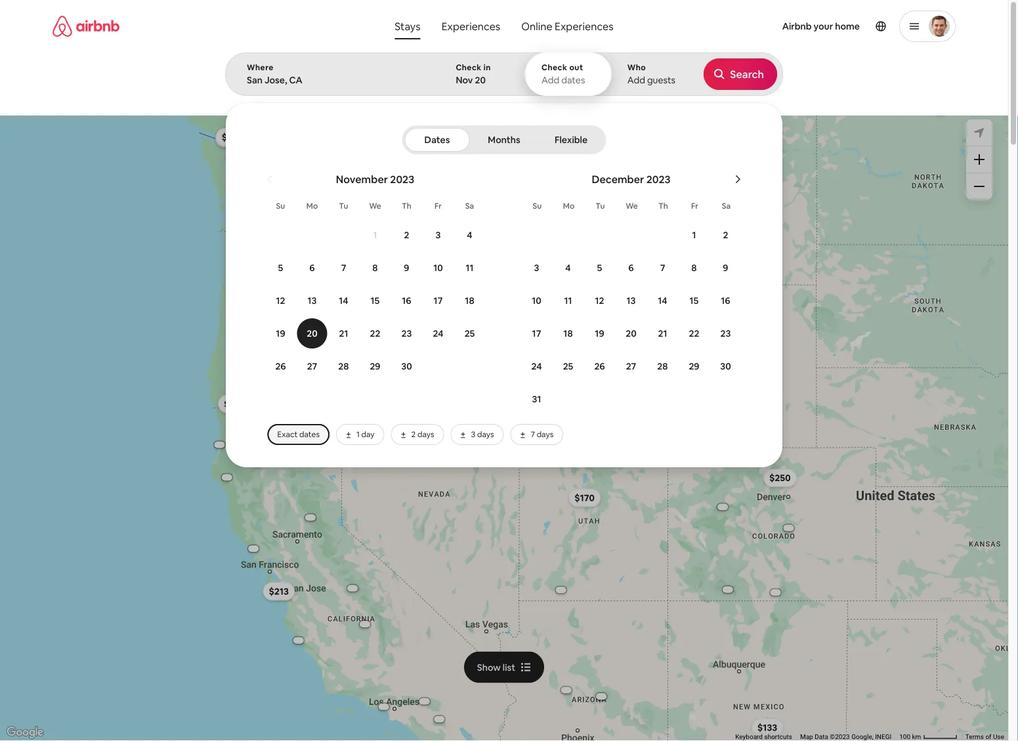 Task type: locate. For each thing, give the bounding box(es) containing it.
in
[[484, 62, 491, 73]]

dates
[[425, 134, 450, 146]]

26 for 2nd 26 button from right
[[275, 360, 286, 372]]

stays tab panel
[[225, 53, 1018, 467]]

1 8 button from the left
[[359, 252, 391, 284]]

flexible
[[555, 134, 588, 146]]

1 horizontal spatial 1 button
[[679, 219, 710, 251]]

8
[[373, 262, 378, 274], [692, 262, 697, 274]]

1 horizontal spatial 11
[[564, 295, 572, 307]]

0 horizontal spatial 2 button
[[391, 219, 422, 251]]

22 button
[[359, 318, 391, 349], [679, 318, 710, 349]]

2 14 button from the left
[[647, 285, 679, 316]]

0 horizontal spatial 4
[[467, 229, 472, 241]]

0 horizontal spatial 18 button
[[454, 285, 486, 316]]

2 15 from the left
[[690, 295, 699, 307]]

1 28 from the left
[[338, 360, 349, 372]]

check up lakefront
[[542, 62, 568, 73]]

november 2023
[[336, 172, 414, 186]]

28 for second '28' button from right
[[338, 360, 349, 372]]

0 horizontal spatial 3 button
[[422, 219, 454, 251]]

0 horizontal spatial 25 button
[[454, 318, 486, 349]]

1 horizontal spatial 15 button
[[679, 285, 710, 316]]

1 22 from the left
[[370, 328, 380, 339]]

we down december 2023
[[626, 201, 638, 211]]

2 for november 2023
[[404, 229, 409, 241]]

1 6 button from the left
[[296, 252, 328, 284]]

5 button
[[265, 252, 296, 284], [584, 252, 616, 284]]

1 horizontal spatial dates
[[562, 74, 585, 86]]

1 horizontal spatial 22
[[689, 328, 700, 339]]

1 horizontal spatial 9
[[723, 262, 729, 274]]

13 button
[[296, 285, 328, 316], [616, 285, 647, 316]]

none search field containing stays
[[225, 0, 1018, 467]]

days
[[418, 429, 434, 440], [477, 429, 494, 440], [537, 429, 554, 440]]

1 19 from the left
[[276, 328, 285, 339]]

2 22 from the left
[[689, 328, 700, 339]]

0 horizontal spatial 26 button
[[265, 351, 296, 382]]

23
[[402, 328, 412, 339], [721, 328, 731, 339]]

29
[[370, 360, 381, 372], [689, 360, 700, 372]]

0 horizontal spatial 13
[[308, 295, 317, 307]]

experiences up in
[[442, 19, 500, 33]]

0 horizontal spatial 22 button
[[359, 318, 391, 349]]

6 for 2nd 6 button
[[629, 262, 634, 274]]

$169 button
[[216, 128, 248, 146]]

1 28 button from the left
[[328, 351, 359, 382]]

show list button
[[464, 652, 544, 683]]

experiences inside 'button'
[[442, 19, 500, 33]]

1 13 button from the left
[[296, 285, 328, 316]]

0 vertical spatial 25
[[465, 328, 475, 339]]

1 horizontal spatial 4
[[566, 262, 571, 274]]

0 horizontal spatial 20
[[307, 328, 318, 339]]

mo
[[306, 201, 318, 211], [563, 201, 575, 211]]

tu down november
[[339, 201, 348, 211]]

2 15 button from the left
[[679, 285, 710, 316]]

0 horizontal spatial 23
[[402, 328, 412, 339]]

0 horizontal spatial 9 button
[[391, 252, 422, 284]]

1 we from the left
[[369, 201, 381, 211]]

home
[[835, 20, 860, 32]]

check inside check out add dates
[[542, 62, 568, 73]]

6 for second 6 button from right
[[309, 262, 315, 274]]

1 horizontal spatial 14
[[658, 295, 667, 307]]

days left '7 days'
[[477, 429, 494, 440]]

13
[[308, 295, 317, 307], [627, 295, 636, 307]]

1 horizontal spatial 27 button
[[616, 351, 647, 382]]

2 22 button from the left
[[679, 318, 710, 349]]

2023 for december 2023
[[647, 172, 671, 186]]

1 horizontal spatial 1
[[373, 229, 377, 241]]

2 5 button from the left
[[584, 252, 616, 284]]

22 for 1st the 22 'button'
[[370, 328, 380, 339]]

0 horizontal spatial 5 button
[[265, 252, 296, 284]]

2 2 button from the left
[[710, 219, 742, 251]]

1 horizontal spatial 19
[[595, 328, 604, 339]]

1 horizontal spatial 29
[[689, 360, 700, 372]]

0 horizontal spatial 28 button
[[328, 351, 359, 382]]

0 horizontal spatial 12 button
[[265, 285, 296, 316]]

0 horizontal spatial 17
[[434, 295, 443, 307]]

19
[[276, 328, 285, 339], [595, 328, 604, 339]]

3 days from the left
[[537, 429, 554, 440]]

profile element
[[636, 0, 956, 53]]

dates button
[[405, 128, 470, 152]]

1 1 button from the left
[[359, 219, 391, 251]]

dates down out
[[562, 74, 585, 86]]

0 horizontal spatial 3
[[436, 229, 441, 241]]

25 for the top 25 button
[[465, 328, 475, 339]]

1 horizontal spatial 29 button
[[679, 351, 710, 382]]

2 6 from the left
[[629, 262, 634, 274]]

check in nov 20
[[456, 62, 491, 86]]

2 7 button from the left
[[647, 252, 679, 284]]

0 horizontal spatial 24
[[433, 328, 444, 339]]

24
[[433, 328, 444, 339], [531, 360, 542, 372]]

2 1 button from the left
[[679, 219, 710, 251]]

16
[[402, 295, 411, 307], [721, 295, 731, 307]]

1 2023 from the left
[[390, 172, 414, 186]]

0 horizontal spatial 21 button
[[328, 318, 359, 349]]

dates
[[562, 74, 585, 86], [299, 429, 320, 440]]

1 add from the left
[[542, 74, 560, 86]]

th down "november 2023"
[[402, 201, 412, 211]]

8 button
[[359, 252, 391, 284], [679, 252, 710, 284]]

experiences up out
[[555, 19, 614, 33]]

$247
[[271, 204, 292, 216]]

check up the 'nov'
[[456, 62, 482, 73]]

1 tu from the left
[[339, 201, 348, 211]]

0 horizontal spatial 26
[[275, 360, 286, 372]]

add down who
[[627, 74, 645, 86]]

tab list
[[405, 125, 604, 154]]

1 27 from the left
[[307, 360, 317, 372]]

10
[[433, 262, 443, 274], [532, 295, 542, 307]]

2 27 from the left
[[626, 360, 636, 372]]

0 vertical spatial 4 button
[[454, 219, 486, 251]]

0 horizontal spatial 6 button
[[296, 252, 328, 284]]

31 button
[[521, 383, 552, 415]]

th down december 2023
[[659, 201, 668, 211]]

1 21 from the left
[[339, 328, 348, 339]]

dates right "exact"
[[299, 429, 320, 440]]

1 6 from the left
[[309, 262, 315, 274]]

2 horizontal spatial 2
[[723, 229, 728, 241]]

dates inside check out add dates
[[562, 74, 585, 86]]

0 vertical spatial 3 button
[[422, 219, 454, 251]]

1 20 button from the left
[[296, 318, 328, 349]]

2 20 button from the left
[[616, 318, 647, 349]]

1 check from the left
[[456, 62, 482, 73]]

30
[[401, 360, 412, 372], [720, 360, 731, 372]]

check inside check in nov 20
[[456, 62, 482, 73]]

1 horizontal spatial 30
[[720, 360, 731, 372]]

1 horizontal spatial 7 button
[[647, 252, 679, 284]]

1 14 button from the left
[[328, 285, 359, 316]]

2 28 button from the left
[[647, 351, 679, 382]]

2 21 button from the left
[[647, 318, 679, 349]]

airbnb your home link
[[775, 12, 868, 40]]

1 horizontal spatial 2
[[411, 429, 416, 440]]

1 21 button from the left
[[328, 318, 359, 349]]

16 button
[[391, 285, 422, 316], [710, 285, 742, 316]]

12
[[276, 295, 285, 307], [595, 295, 604, 307]]

0 horizontal spatial 5
[[278, 262, 283, 274]]

2 sa from the left
[[722, 201, 731, 211]]

0 horizontal spatial 15
[[371, 295, 380, 307]]

0 horizontal spatial 21
[[339, 328, 348, 339]]

1 horizontal spatial 15
[[690, 295, 699, 307]]

tab list containing dates
[[405, 125, 604, 154]]

th
[[402, 201, 412, 211], [659, 201, 668, 211]]

sa
[[465, 201, 474, 211], [722, 201, 731, 211]]

2 th from the left
[[659, 201, 668, 211]]

1 horizontal spatial 19 button
[[584, 318, 616, 349]]

days for 3 days
[[477, 429, 494, 440]]

17 button
[[422, 285, 454, 316], [521, 318, 552, 349]]

22 for 1st the 22 'button' from the right
[[689, 328, 700, 339]]

days for 2 days
[[418, 429, 434, 440]]

1 horizontal spatial 3
[[471, 429, 476, 440]]

1 horizontal spatial 13 button
[[616, 285, 647, 316]]

1 horizontal spatial 2023
[[647, 172, 671, 186]]

1 15 from the left
[[371, 295, 380, 307]]

9 for 1st 9 button from the left
[[404, 262, 409, 274]]

2 check from the left
[[542, 62, 568, 73]]

2 9 from the left
[[723, 262, 729, 274]]

add right beachfront
[[542, 74, 560, 86]]

18 button
[[454, 285, 486, 316], [552, 318, 584, 349]]

2 horizontal spatial 3
[[534, 262, 539, 274]]

1 vertical spatial 24
[[531, 360, 542, 372]]

0 horizontal spatial 25
[[465, 328, 475, 339]]

20 for 2nd '20' button
[[626, 328, 637, 339]]

1 vertical spatial 11
[[564, 295, 572, 307]]

1 days from the left
[[418, 429, 434, 440]]

26
[[275, 360, 286, 372], [594, 360, 605, 372]]

1 for november 2023
[[373, 229, 377, 241]]

0 horizontal spatial 20 button
[[296, 318, 328, 349]]

$169
[[222, 131, 242, 143]]

21 for first 21 button
[[339, 328, 348, 339]]

fr
[[435, 201, 442, 211], [691, 201, 699, 211]]

11 for bottom 11 button
[[564, 295, 572, 307]]

show list
[[477, 662, 515, 673]]

0 horizontal spatial 29 button
[[359, 351, 391, 382]]

1 vertical spatial 3
[[534, 262, 539, 274]]

0 horizontal spatial check
[[456, 62, 482, 73]]

2 6 button from the left
[[616, 252, 647, 284]]

add
[[542, 74, 560, 86], [627, 74, 645, 86]]

30 button
[[391, 351, 422, 382], [710, 351, 742, 382]]

2 29 from the left
[[689, 360, 700, 372]]

5
[[278, 262, 283, 274], [597, 262, 602, 274]]

google,
[[852, 733, 874, 741]]

10 for left 10 button
[[433, 262, 443, 274]]

0 horizontal spatial 1 button
[[359, 219, 391, 251]]

0 horizontal spatial 11 button
[[454, 252, 486, 284]]

11
[[466, 262, 474, 274], [564, 295, 572, 307]]

1 horizontal spatial 16
[[721, 295, 731, 307]]

5 for first 5 button
[[278, 262, 283, 274]]

1 horizontal spatial 5 button
[[584, 252, 616, 284]]

2 2023 from the left
[[647, 172, 671, 186]]

0 vertical spatial 11
[[466, 262, 474, 274]]

6 button
[[296, 252, 328, 284], [616, 252, 647, 284]]

1 horizontal spatial 27
[[626, 360, 636, 372]]

1 horizontal spatial 17
[[532, 328, 541, 339]]

7 button
[[328, 252, 359, 284], [647, 252, 679, 284]]

4 button
[[454, 219, 486, 251], [552, 252, 584, 284]]

airbnb your home
[[782, 20, 860, 32]]

tu down december
[[596, 201, 605, 211]]

1 horizontal spatial days
[[477, 429, 494, 440]]

0 horizontal spatial 24 button
[[422, 318, 454, 349]]

1 th from the left
[[402, 201, 412, 211]]

5 for 2nd 5 button from left
[[597, 262, 602, 274]]

14 button
[[328, 285, 359, 316], [647, 285, 679, 316]]

we down "november 2023"
[[369, 201, 381, 211]]

20 button
[[296, 318, 328, 349], [616, 318, 647, 349]]

1 horizontal spatial 26
[[594, 360, 605, 372]]

1 button
[[359, 219, 391, 251], [679, 219, 710, 251]]

days left 3 days
[[418, 429, 434, 440]]

Where field
[[247, 74, 418, 86]]

$199
[[502, 133, 522, 144]]

google image
[[3, 724, 47, 741]]

0 horizontal spatial 7
[[341, 262, 346, 274]]

check for nov
[[456, 62, 482, 73]]

2 button
[[391, 219, 422, 251], [710, 219, 742, 251]]

1 horizontal spatial 25 button
[[552, 351, 584, 382]]

1 mo from the left
[[306, 201, 318, 211]]

1 29 button from the left
[[359, 351, 391, 382]]

0 horizontal spatial 18
[[465, 295, 474, 307]]

1 horizontal spatial 18
[[564, 328, 573, 339]]

days for 7 days
[[537, 429, 554, 440]]

2 button for november 2023
[[391, 219, 422, 251]]

1 vertical spatial 10 button
[[521, 285, 552, 316]]

28 for 1st '28' button from the right
[[657, 360, 668, 372]]

3 button
[[422, 219, 454, 251], [521, 252, 552, 284]]

15
[[371, 295, 380, 307], [690, 295, 699, 307]]

shortcuts
[[765, 733, 792, 741]]

25
[[465, 328, 475, 339], [563, 360, 573, 372]]

2 horizontal spatial days
[[537, 429, 554, 440]]

1 vertical spatial 18 button
[[552, 318, 584, 349]]

zoom in image
[[974, 154, 985, 165]]

0 horizontal spatial tu
[[339, 201, 348, 211]]

9 button
[[391, 252, 422, 284], [710, 252, 742, 284]]

1 horizontal spatial 30 button
[[710, 351, 742, 382]]

2 we from the left
[[626, 201, 638, 211]]

$170
[[575, 492, 595, 504]]

1 horizontal spatial 23 button
[[710, 318, 742, 349]]

100 km
[[900, 733, 923, 741]]

1 horizontal spatial 8 button
[[679, 252, 710, 284]]

tiny
[[660, 84, 676, 94]]

1 horizontal spatial 6
[[629, 262, 634, 274]]

1 horizontal spatial experiences
[[555, 19, 614, 33]]

2 28 from the left
[[657, 360, 668, 372]]

2 29 button from the left
[[679, 351, 710, 382]]

0 horizontal spatial 30
[[401, 360, 412, 372]]

20 inside check in nov 20
[[475, 74, 486, 86]]

1 fr from the left
[[435, 201, 442, 211]]

2023 right november
[[390, 172, 414, 186]]

out
[[569, 62, 583, 73]]

days down 31 button
[[537, 429, 554, 440]]

0 vertical spatial 18
[[465, 295, 474, 307]]

group containing houseboats
[[53, 53, 731, 104]]

1 26 from the left
[[275, 360, 286, 372]]

14
[[339, 295, 348, 307], [658, 295, 667, 307]]

data
[[815, 733, 828, 741]]

22
[[370, 328, 380, 339], [689, 328, 700, 339]]

15 button
[[359, 285, 391, 316], [679, 285, 710, 316]]

check
[[456, 62, 482, 73], [542, 62, 568, 73]]

su
[[276, 201, 285, 211], [533, 201, 542, 211]]

1 5 from the left
[[278, 262, 283, 274]]

2 8 button from the left
[[679, 252, 710, 284]]

1 horizontal spatial th
[[659, 201, 668, 211]]

2 21 from the left
[[658, 328, 667, 339]]

0 horizontal spatial sa
[[465, 201, 474, 211]]

2023 right december
[[647, 172, 671, 186]]

0 horizontal spatial 14 button
[[328, 285, 359, 316]]

26 for 1st 26 button from the right
[[594, 360, 605, 372]]

1 horizontal spatial 12 button
[[584, 285, 616, 316]]

1 26 button from the left
[[265, 351, 296, 382]]

1 horizontal spatial su
[[533, 201, 542, 211]]

1 horizontal spatial mo
[[563, 201, 575, 211]]

2 days from the left
[[477, 429, 494, 440]]

2 26 from the left
[[594, 360, 605, 372]]

1 horizontal spatial 13
[[627, 295, 636, 307]]

2 13 from the left
[[627, 295, 636, 307]]

$170 button
[[569, 489, 601, 507]]

12 for 1st 12 'button' from the right
[[595, 295, 604, 307]]

1 horizontal spatial 22 button
[[679, 318, 710, 349]]

1 experiences from the left
[[442, 19, 500, 33]]

7 days
[[531, 429, 554, 440]]

november
[[336, 172, 388, 186]]

1 12 from the left
[[276, 295, 285, 307]]

2 30 button from the left
[[710, 351, 742, 382]]

0 vertical spatial 10 button
[[422, 252, 454, 284]]

0 horizontal spatial add
[[542, 74, 560, 86]]

1 vertical spatial 24 button
[[521, 351, 552, 382]]

2 12 button from the left
[[584, 285, 616, 316]]

1 for december 2023
[[692, 229, 696, 241]]

$328 button
[[241, 167, 275, 185]]

2 fr from the left
[[691, 201, 699, 211]]

2 add from the left
[[627, 74, 645, 86]]

1 2 button from the left
[[391, 219, 422, 251]]

group
[[53, 53, 731, 104]]

stays
[[395, 19, 421, 33]]

2 horizontal spatial 1
[[692, 229, 696, 241]]

None search field
[[225, 0, 1018, 467]]

10 button
[[422, 252, 454, 284], [521, 285, 552, 316]]



Task type: vqa. For each thing, say whether or not it's contained in the screenshot.


Task type: describe. For each thing, give the bounding box(es) containing it.
$199 button
[[496, 129, 528, 148]]

airbnb
[[782, 20, 812, 32]]

1 vertical spatial 4
[[566, 262, 571, 274]]

use
[[993, 733, 1005, 741]]

1 30 button from the left
[[391, 351, 422, 382]]

0 vertical spatial 18 button
[[454, 285, 486, 316]]

$247 button
[[265, 200, 298, 219]]

1 23 from the left
[[402, 328, 412, 339]]

treehouses
[[597, 84, 639, 94]]

online experiences
[[521, 19, 614, 33]]

2 30 from the left
[[720, 360, 731, 372]]

1 16 from the left
[[402, 295, 411, 307]]

1 button for december 2023
[[679, 219, 710, 251]]

check out add dates
[[542, 62, 585, 86]]

1 13 from the left
[[308, 295, 317, 307]]

1 sa from the left
[[465, 201, 474, 211]]

flexible button
[[539, 128, 604, 152]]

2 14 from the left
[[658, 295, 667, 307]]

cities
[[320, 84, 340, 94]]

add inside check out add dates
[[542, 74, 560, 86]]

1 horizontal spatial 10 button
[[521, 285, 552, 316]]

0 vertical spatial 11 button
[[454, 252, 486, 284]]

1 vertical spatial dates
[[299, 429, 320, 440]]

add inside who add guests
[[627, 74, 645, 86]]

1 16 button from the left
[[391, 285, 422, 316]]

exact dates
[[277, 429, 320, 440]]

google map
showing 127 stays. region
[[0, 104, 1008, 741]]

list
[[503, 662, 515, 673]]

1 22 button from the left
[[359, 318, 391, 349]]

1 vertical spatial 11 button
[[552, 285, 584, 316]]

1 23 button from the left
[[391, 318, 422, 349]]

1 vertical spatial 3 button
[[521, 252, 552, 284]]

online experiences link
[[511, 13, 624, 39]]

$200
[[224, 398, 246, 410]]

2 16 button from the left
[[710, 285, 742, 316]]

2 16 from the left
[[721, 295, 731, 307]]

©2023
[[830, 733, 850, 741]]

map data ©2023 google, inegi
[[800, 733, 892, 741]]

2 9 button from the left
[[710, 252, 742, 284]]

map
[[800, 733, 813, 741]]

nov
[[456, 74, 473, 86]]

stays button
[[384, 13, 431, 39]]

1 vertical spatial 17
[[532, 328, 541, 339]]

who
[[627, 62, 646, 73]]

2 days
[[411, 429, 434, 440]]

2 19 from the left
[[595, 328, 604, 339]]

$328
[[247, 170, 269, 182]]

9 for 2nd 9 button from the left
[[723, 262, 729, 274]]

terms of use link
[[966, 733, 1005, 741]]

0 horizontal spatial 10 button
[[422, 252, 454, 284]]

10 for the rightmost 10 button
[[532, 295, 542, 307]]

1 8 from the left
[[373, 262, 378, 274]]

1 vertical spatial 18
[[564, 328, 573, 339]]

2 13 button from the left
[[616, 285, 647, 316]]

december 2023
[[592, 172, 671, 186]]

0 horizontal spatial 17 button
[[422, 285, 454, 316]]

2 23 from the left
[[721, 328, 731, 339]]

december
[[592, 172, 644, 186]]

terms
[[966, 733, 984, 741]]

$133
[[758, 722, 777, 734]]

km
[[912, 733, 921, 741]]

lakefront
[[539, 84, 575, 94]]

1 su from the left
[[276, 201, 285, 211]]

$213 button
[[263, 582, 295, 601]]

2 19 button from the left
[[584, 318, 616, 349]]

of
[[986, 733, 992, 741]]

2 button for december 2023
[[710, 219, 742, 251]]

tiny homes
[[660, 84, 702, 94]]

12 for first 12 'button'
[[276, 295, 285, 307]]

terms of use
[[966, 733, 1005, 741]]

show
[[477, 662, 501, 673]]

exact
[[277, 429, 298, 440]]

2 for december 2023
[[723, 229, 728, 241]]

100
[[900, 733, 911, 741]]

2 23 button from the left
[[710, 318, 742, 349]]

1 29 from the left
[[370, 360, 381, 372]]

2 mo from the left
[[563, 201, 575, 211]]

your
[[814, 20, 833, 32]]

1 7 button from the left
[[328, 252, 359, 284]]

$250 button
[[764, 469, 797, 487]]

guests
[[647, 74, 676, 86]]

2 experiences from the left
[[555, 19, 614, 33]]

27 for 1st 27 button from right
[[626, 360, 636, 372]]

1 vertical spatial 17 button
[[521, 318, 552, 349]]

$133 button
[[752, 719, 783, 737]]

25 for rightmost 25 button
[[563, 360, 573, 372]]

2023 for november 2023
[[390, 172, 414, 186]]

homes
[[677, 84, 702, 94]]

100 km button
[[896, 732, 962, 741]]

keyboard
[[735, 733, 763, 741]]

2 8 from the left
[[692, 262, 697, 274]]

2 27 button from the left
[[616, 351, 647, 382]]

1 button for november 2023
[[359, 219, 391, 251]]

21 for 1st 21 button from the right
[[658, 328, 667, 339]]

0 vertical spatial 25 button
[[454, 318, 486, 349]]

20 for second '20' button from right
[[307, 328, 318, 339]]

calendar application
[[241, 158, 1018, 419]]

online
[[521, 19, 553, 33]]

keyboard shortcuts
[[735, 733, 792, 741]]

0 horizontal spatial 1
[[356, 429, 360, 440]]

0 vertical spatial 4
[[467, 229, 472, 241]]

3 days
[[471, 429, 494, 440]]

2 horizontal spatial 7
[[660, 262, 665, 274]]

$223 button
[[215, 129, 248, 148]]

1 12 button from the left
[[265, 285, 296, 316]]

beachfront
[[476, 84, 518, 94]]

what can we help you find? tab list
[[384, 13, 511, 39]]

2 tu from the left
[[596, 201, 605, 211]]

1 day
[[356, 429, 375, 440]]

11 for 11 button to the top
[[466, 262, 474, 274]]

1 horizontal spatial 24 button
[[521, 351, 552, 382]]

experiences button
[[431, 13, 511, 39]]

months button
[[472, 128, 536, 152]]

1 15 button from the left
[[359, 285, 391, 316]]

where
[[247, 62, 274, 73]]

1 19 button from the left
[[265, 318, 296, 349]]

$250
[[769, 472, 791, 484]]

1 horizontal spatial 7
[[531, 429, 535, 440]]

1 horizontal spatial 18 button
[[552, 318, 584, 349]]

2 vertical spatial 3
[[471, 429, 476, 440]]

2 su from the left
[[533, 201, 542, 211]]

2 26 button from the left
[[584, 351, 616, 382]]

inegi
[[875, 733, 892, 741]]

1 horizontal spatial 4 button
[[552, 252, 584, 284]]

1 5 button from the left
[[265, 252, 296, 284]]

iconic
[[296, 84, 318, 94]]

1 9 button from the left
[[391, 252, 422, 284]]

1 27 button from the left
[[296, 351, 328, 382]]

1 14 from the left
[[339, 295, 348, 307]]

$213
[[269, 586, 289, 597]]

27 for 1st 27 button
[[307, 360, 317, 372]]

$200 button
[[218, 395, 252, 413]]

day
[[361, 429, 375, 440]]

1 30 from the left
[[401, 360, 412, 372]]

31
[[532, 393, 541, 405]]

houseboats
[[230, 84, 275, 94]]

months
[[488, 134, 520, 146]]

who add guests
[[627, 62, 676, 86]]

check for add
[[542, 62, 568, 73]]

tab list inside stays tab panel
[[405, 125, 604, 154]]

iconic cities
[[296, 84, 340, 94]]

zoom out image
[[974, 181, 985, 192]]

$223
[[221, 133, 242, 144]]

0 vertical spatial 17
[[434, 295, 443, 307]]

keyboard shortcuts button
[[735, 732, 792, 741]]

0 vertical spatial 24 button
[[422, 318, 454, 349]]



